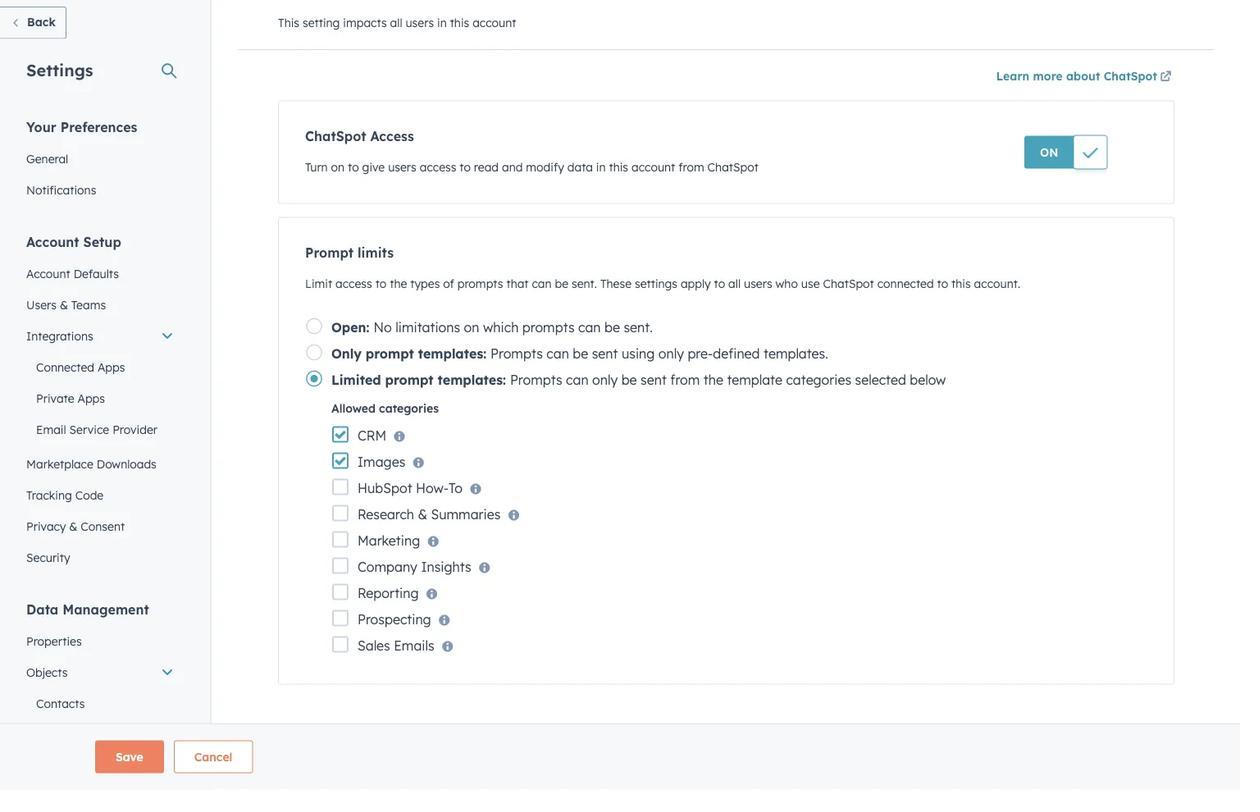 Task type: locate. For each thing, give the bounding box(es) containing it.
1 vertical spatial apps
[[78, 401, 105, 415]]

1 account from the top
[[26, 243, 79, 260]]

0 horizontal spatial on
[[331, 170, 345, 184]]

1 vertical spatial sent
[[641, 382, 667, 398]]

0 vertical spatial prompts
[[491, 355, 543, 372]]

users right impacts
[[406, 26, 434, 40]]

account up users
[[26, 276, 70, 290]]

sales emails
[[358, 647, 435, 664]]

prompt limits
[[305, 254, 394, 271]]

only down only prompt templates: prompts can be sent using only pre-defined templates.
[[593, 382, 618, 398]]

this
[[450, 26, 470, 40], [609, 170, 629, 184], [952, 286, 971, 301]]

1 vertical spatial sent.
[[624, 329, 653, 345]]

apps
[[98, 370, 125, 384], [78, 401, 105, 415]]

categories down templates.
[[786, 382, 852, 398]]

contacts link
[[16, 698, 184, 729]]

management
[[63, 611, 149, 627]]

1 vertical spatial on
[[464, 329, 480, 345]]

chatspot inside "link"
[[1104, 79, 1158, 94]]

on left which
[[464, 329, 480, 345]]

0 vertical spatial categories
[[786, 382, 852, 398]]

sent. left these
[[572, 286, 597, 301]]

users left who
[[744, 286, 773, 301]]

give
[[362, 170, 385, 184]]

email service provider link
[[16, 424, 184, 455]]

insights
[[421, 569, 472, 585]]

& right users
[[60, 307, 68, 322]]

only
[[659, 355, 684, 372], [593, 382, 618, 398]]

tracking code link
[[16, 489, 184, 521]]

0 horizontal spatial sent
[[592, 355, 618, 372]]

access left read
[[420, 170, 457, 184]]

1 vertical spatial from
[[671, 382, 700, 398]]

data management
[[26, 611, 149, 627]]

prompts
[[491, 355, 543, 372], [510, 382, 563, 398]]

0 horizontal spatial &
[[60, 307, 68, 322]]

read
[[474, 170, 499, 184]]

0 vertical spatial prompts
[[458, 286, 503, 301]]

limit
[[305, 286, 332, 301]]

apps up 'service'
[[78, 401, 105, 415]]

0 vertical spatial in
[[437, 26, 447, 40]]

that
[[507, 286, 529, 301]]

apps for connected apps
[[98, 370, 125, 384]]

be down using
[[622, 382, 637, 398]]

research & summaries
[[358, 516, 501, 533]]

can
[[532, 286, 552, 301], [579, 329, 601, 345], [547, 355, 569, 372], [566, 382, 589, 398]]

1 horizontal spatial on
[[464, 329, 480, 345]]

account
[[26, 243, 79, 260], [26, 276, 70, 290]]

0 horizontal spatial access
[[336, 286, 372, 301]]

prompt for limited
[[385, 382, 434, 398]]

the left types
[[390, 286, 407, 301]]

0 horizontal spatial this
[[450, 26, 470, 40]]

2 vertical spatial this
[[952, 286, 971, 301]]

0 vertical spatial only
[[659, 355, 684, 372]]

access
[[420, 170, 457, 184], [336, 286, 372, 301]]

1 vertical spatial in
[[596, 170, 606, 184]]

0 horizontal spatial prompts
[[458, 286, 503, 301]]

1 horizontal spatial only
[[659, 355, 684, 372]]

all right apply at top
[[729, 286, 741, 301]]

1 horizontal spatial in
[[596, 170, 606, 184]]

1 vertical spatial prompts
[[510, 382, 563, 398]]

can up only prompt templates: prompts can be sent using only pre-defined templates.
[[579, 329, 601, 345]]

prompts down which
[[491, 355, 543, 372]]

hubspot how-to
[[358, 490, 463, 506]]

settings
[[635, 286, 678, 301]]

can down only prompt templates: prompts can be sent using only pre-defined templates.
[[566, 382, 589, 398]]

using
[[622, 355, 655, 372]]

prompt down the no
[[366, 355, 414, 372]]

more
[[1034, 79, 1063, 94]]

all right impacts
[[390, 26, 403, 40]]

defaults
[[74, 276, 119, 290]]

limited
[[332, 382, 381, 398]]

access down prompt limits at the top
[[336, 286, 372, 301]]

categories
[[786, 382, 852, 398], [379, 411, 439, 425]]

apps down the integrations button
[[98, 370, 125, 384]]

save button
[[95, 741, 164, 774]]

sent
[[592, 355, 618, 372], [641, 382, 667, 398]]

0 vertical spatial apps
[[98, 370, 125, 384]]

in right impacts
[[437, 26, 447, 40]]

private apps
[[36, 401, 105, 415]]

1 horizontal spatial access
[[420, 170, 457, 184]]

crm
[[358, 437, 387, 454]]

link opens in a new window image
[[1161, 78, 1172, 98], [1161, 82, 1172, 94]]

prompts down only prompt templates: prompts can be sent using only pre-defined templates.
[[510, 382, 563, 398]]

account for account setup
[[26, 243, 79, 260]]

& for users
[[60, 307, 68, 322]]

prompts right of
[[458, 286, 503, 301]]

to left read
[[460, 170, 471, 184]]

users for give
[[388, 170, 417, 184]]

1 vertical spatial prompt
[[385, 382, 434, 398]]

limit access to the types of prompts that can be sent. these settings apply to all users who use chatspot connected to this account.
[[305, 286, 1021, 301]]

be right that on the top left of page
[[555, 286, 569, 301]]

1 vertical spatial templates:
[[438, 382, 506, 398]]

1 vertical spatial users
[[388, 170, 417, 184]]

prompt up allowed categories
[[385, 382, 434, 398]]

0 horizontal spatial all
[[390, 26, 403, 40]]

0 horizontal spatial in
[[437, 26, 447, 40]]

code
[[75, 498, 104, 512]]

account inside account defaults link
[[26, 276, 70, 290]]

2 link opens in a new window image from the top
[[1161, 82, 1172, 94]]

templates: down limitations at the left top of page
[[418, 355, 487, 372]]

can down open: no limitations on which prompts can be sent.
[[547, 355, 569, 372]]

1 vertical spatial account
[[26, 276, 70, 290]]

& down how-
[[418, 516, 428, 533]]

the down pre-
[[704, 382, 724, 398]]

1 vertical spatial the
[[704, 382, 724, 398]]

1 horizontal spatial categories
[[786, 382, 852, 398]]

which
[[483, 329, 519, 345]]

0 horizontal spatial account
[[473, 26, 517, 40]]

marketplace downloads link
[[16, 458, 184, 489]]

0 vertical spatial all
[[390, 26, 403, 40]]

this
[[278, 26, 300, 40]]

sent.
[[572, 286, 597, 301], [624, 329, 653, 345]]

0 horizontal spatial only
[[593, 382, 618, 398]]

users right give
[[388, 170, 417, 184]]

1 horizontal spatial this
[[609, 170, 629, 184]]

how-
[[416, 490, 449, 506]]

on
[[331, 170, 345, 184], [464, 329, 480, 345]]

only left pre-
[[659, 355, 684, 372]]

prompts up only prompt templates: prompts can be sent using only pre-defined templates.
[[523, 329, 575, 345]]

pre-
[[688, 355, 713, 372]]

apply
[[681, 286, 711, 301]]

this setting impacts all users in this account
[[278, 26, 517, 40]]

to right connected
[[938, 286, 949, 301]]

&
[[60, 307, 68, 322], [418, 516, 428, 533], [69, 529, 77, 543]]

0 horizontal spatial sent.
[[572, 286, 597, 301]]

preferences
[[60, 128, 137, 145]]

2 account from the top
[[26, 276, 70, 290]]

1 vertical spatial prompts
[[523, 329, 575, 345]]

summaries
[[431, 516, 501, 533]]

privacy
[[26, 529, 66, 543]]

1 vertical spatial all
[[729, 286, 741, 301]]

1 horizontal spatial all
[[729, 286, 741, 301]]

sent down using
[[641, 382, 667, 398]]

learn
[[997, 79, 1030, 94]]

be up only prompt templates: prompts can be sent using only pre-defined templates.
[[605, 329, 620, 345]]

objects button
[[16, 667, 184, 698]]

users
[[406, 26, 434, 40], [388, 170, 417, 184], [744, 286, 773, 301]]

0 horizontal spatial categories
[[379, 411, 439, 425]]

access
[[371, 138, 414, 154]]

be
[[555, 286, 569, 301], [605, 329, 620, 345], [573, 355, 589, 372], [622, 382, 637, 398]]

2 horizontal spatial &
[[418, 516, 428, 533]]

consent
[[81, 529, 125, 543]]

sales
[[358, 647, 390, 664]]

chatspot
[[1104, 79, 1158, 94], [305, 138, 366, 154], [708, 170, 759, 184], [823, 286, 875, 301]]

0 vertical spatial prompt
[[366, 355, 414, 372]]

1 horizontal spatial &
[[69, 529, 77, 543]]

0 vertical spatial sent.
[[572, 286, 597, 301]]

0 vertical spatial account
[[26, 243, 79, 260]]

0 vertical spatial the
[[390, 286, 407, 301]]

company insights
[[358, 569, 472, 585]]

sent. up using
[[624, 329, 653, 345]]

1 link opens in a new window image from the top
[[1161, 78, 1172, 98]]

in
[[437, 26, 447, 40], [596, 170, 606, 184]]

1 vertical spatial only
[[593, 382, 618, 398]]

& right privacy
[[69, 529, 77, 543]]

notifications
[[26, 192, 96, 207]]

in right data
[[596, 170, 606, 184]]

1 horizontal spatial sent.
[[624, 329, 653, 345]]

to
[[348, 170, 359, 184], [460, 170, 471, 184], [376, 286, 387, 301], [714, 286, 726, 301], [938, 286, 949, 301]]

1 horizontal spatial prompts
[[523, 329, 575, 345]]

templates: down open: no limitations on which prompts can be sent.
[[438, 382, 506, 398]]

1 horizontal spatial the
[[704, 382, 724, 398]]

sent left using
[[592, 355, 618, 372]]

categories up crm
[[379, 411, 439, 425]]

0 vertical spatial templates:
[[418, 355, 487, 372]]

only
[[332, 355, 362, 372]]

link opens in a new window image inside learn more about chatspot "link"
[[1161, 82, 1172, 94]]

0 vertical spatial on
[[331, 170, 345, 184]]

1 horizontal spatial account
[[632, 170, 676, 184]]

on
[[1040, 156, 1059, 170]]

private apps link
[[16, 393, 184, 424]]

0 vertical spatial users
[[406, 26, 434, 40]]

on right turn
[[331, 170, 345, 184]]

account for account defaults
[[26, 276, 70, 290]]

& inside allowed categories element
[[418, 516, 428, 533]]

account up account defaults
[[26, 243, 79, 260]]



Task type: vqa. For each thing, say whether or not it's contained in the screenshot.


Task type: describe. For each thing, give the bounding box(es) containing it.
emails
[[394, 647, 435, 664]]

prompt
[[305, 254, 354, 271]]

company
[[358, 569, 418, 585]]

page section element
[[56, 741, 1185, 774]]

cancel
[[194, 750, 233, 764]]

be left using
[[573, 355, 589, 372]]

email
[[36, 432, 66, 446]]

back
[[27, 25, 56, 39]]

selected
[[856, 382, 907, 398]]

your
[[26, 128, 56, 145]]

of
[[443, 286, 454, 301]]

turn
[[305, 170, 328, 184]]

marketing
[[358, 542, 420, 559]]

tracking
[[26, 498, 72, 512]]

these
[[601, 286, 632, 301]]

to left give
[[348, 170, 359, 184]]

below
[[910, 382, 946, 398]]

to down limits
[[376, 286, 387, 301]]

hubspot
[[358, 490, 412, 506]]

chatspot access
[[305, 138, 414, 154]]

& for research
[[418, 516, 428, 533]]

cancel button
[[174, 741, 253, 774]]

users for all
[[406, 26, 434, 40]]

back link
[[0, 16, 66, 49]]

allowed
[[332, 411, 376, 425]]

teams
[[71, 307, 106, 322]]

impacts
[[343, 26, 387, 40]]

1 vertical spatial account
[[632, 170, 676, 184]]

template
[[727, 382, 783, 398]]

templates: for only prompt templates:
[[418, 355, 487, 372]]

your preferences
[[26, 128, 137, 145]]

research
[[358, 516, 414, 533]]

connected apps link
[[16, 361, 184, 393]]

open:
[[332, 329, 370, 345]]

setting
[[303, 26, 340, 40]]

0 vertical spatial access
[[420, 170, 457, 184]]

1 vertical spatial this
[[609, 170, 629, 184]]

connected
[[878, 286, 934, 301]]

to right apply at top
[[714, 286, 726, 301]]

privacy & consent link
[[16, 521, 184, 552]]

to
[[449, 490, 463, 506]]

save
[[116, 750, 143, 764]]

who
[[776, 286, 798, 301]]

prompts for limited prompt templates:
[[510, 382, 563, 398]]

reporting
[[358, 595, 419, 611]]

and
[[502, 170, 523, 184]]

allowed categories
[[332, 411, 439, 425]]

data
[[568, 170, 593, 184]]

security
[[26, 560, 70, 574]]

users & teams link
[[16, 299, 184, 330]]

images
[[358, 464, 406, 480]]

limits
[[358, 254, 394, 271]]

contacts
[[36, 706, 85, 720]]

1 horizontal spatial sent
[[641, 382, 667, 398]]

notifications link
[[16, 184, 184, 215]]

limitations
[[396, 329, 460, 345]]

templates: for limited prompt templates:
[[438, 382, 506, 398]]

account setup
[[26, 243, 121, 260]]

1 vertical spatial categories
[[379, 411, 439, 425]]

types
[[410, 286, 440, 301]]

email service provider
[[36, 432, 158, 446]]

security link
[[16, 552, 184, 583]]

2 horizontal spatial this
[[952, 286, 971, 301]]

properties
[[26, 644, 82, 658]]

account setup element
[[16, 242, 184, 583]]

can right that on the top left of page
[[532, 286, 552, 301]]

limited prompt templates: prompts can only be sent from the template categories selected below
[[332, 382, 946, 398]]

1 vertical spatial access
[[336, 286, 372, 301]]

data management element
[[16, 610, 184, 790]]

0 horizontal spatial the
[[390, 286, 407, 301]]

prospecting
[[358, 621, 431, 638]]

general link
[[16, 153, 184, 184]]

allowed categories element
[[332, 432, 521, 668]]

users
[[26, 307, 57, 322]]

integrations button
[[16, 330, 184, 361]]

no
[[374, 329, 392, 345]]

private
[[36, 401, 74, 415]]

privacy & consent
[[26, 529, 125, 543]]

2 vertical spatial users
[[744, 286, 773, 301]]

learn more about chatspot
[[997, 79, 1158, 94]]

setup
[[83, 243, 121, 260]]

users & teams
[[26, 307, 106, 322]]

integrations
[[26, 338, 93, 353]]

0 vertical spatial account
[[473, 26, 517, 40]]

properties link
[[16, 636, 184, 667]]

service
[[69, 432, 109, 446]]

modify
[[526, 170, 564, 184]]

learn more about chatspot link
[[997, 78, 1175, 98]]

open: no limitations on which prompts can be sent.
[[332, 329, 653, 345]]

& for privacy
[[69, 529, 77, 543]]

only prompt templates: prompts can be sent using only pre-defined templates.
[[332, 355, 829, 372]]

account.
[[975, 286, 1021, 301]]

prompt for only
[[366, 355, 414, 372]]

apps for private apps
[[78, 401, 105, 415]]

0 vertical spatial from
[[679, 170, 705, 184]]

0 vertical spatial this
[[450, 26, 470, 40]]

provider
[[113, 432, 158, 446]]

0 vertical spatial sent
[[592, 355, 618, 372]]

settings
[[26, 69, 93, 90]]

prompts for only prompt templates:
[[491, 355, 543, 372]]

marketplace downloads
[[26, 467, 157, 481]]

tracking code
[[26, 498, 104, 512]]

templates.
[[764, 355, 829, 372]]

your preferences element
[[16, 128, 184, 215]]



